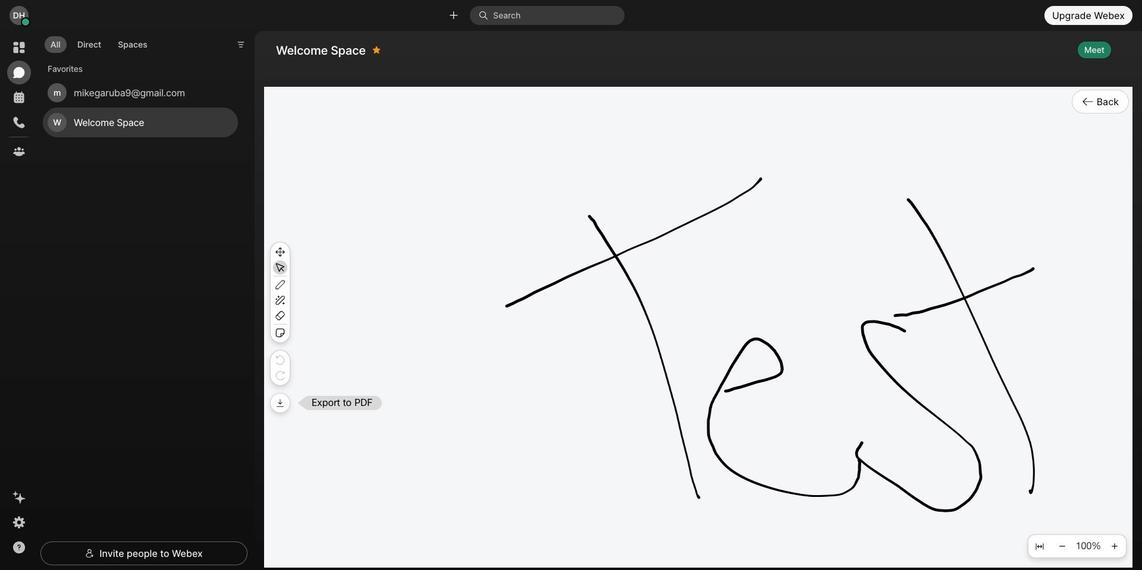 Task type: locate. For each thing, give the bounding box(es) containing it.
webex tab list
[[7, 36, 31, 164]]

wrapper image
[[479, 11, 493, 20], [22, 18, 30, 26]]

tab list
[[42, 29, 156, 57]]

connect people image
[[448, 10, 460, 21]]

remove from favorites image
[[372, 40, 381, 60]]

help image
[[12, 541, 26, 555]]

settings image
[[12, 516, 26, 530]]

wrapper image right connect people icon
[[479, 11, 493, 20]]

navigation
[[0, 31, 38, 571]]

wrapper image up dashboard icon
[[22, 18, 30, 26]]

teams, has no new notifications image
[[12, 145, 26, 159]]

0 horizontal spatial wrapper image
[[22, 18, 30, 26]]

calls image
[[12, 115, 26, 130]]

dashboard image
[[12, 40, 26, 55]]

back image
[[1082, 96, 1094, 108]]

welcome space list item
[[43, 108, 238, 137]]



Task type: vqa. For each thing, say whether or not it's contained in the screenshot.
5th list item
no



Task type: describe. For each thing, give the bounding box(es) containing it.
favorites element
[[48, 62, 83, 75]]

wrapper image
[[85, 549, 95, 559]]

1 horizontal spatial wrapper image
[[479, 11, 493, 20]]

filter by image
[[236, 40, 246, 50]]

messaging, has no new notifications image
[[12, 65, 26, 80]]

mikegaruba9@gmail.com list item
[[43, 78, 238, 108]]

what's new image
[[12, 491, 26, 505]]

meetings image
[[12, 90, 26, 105]]



